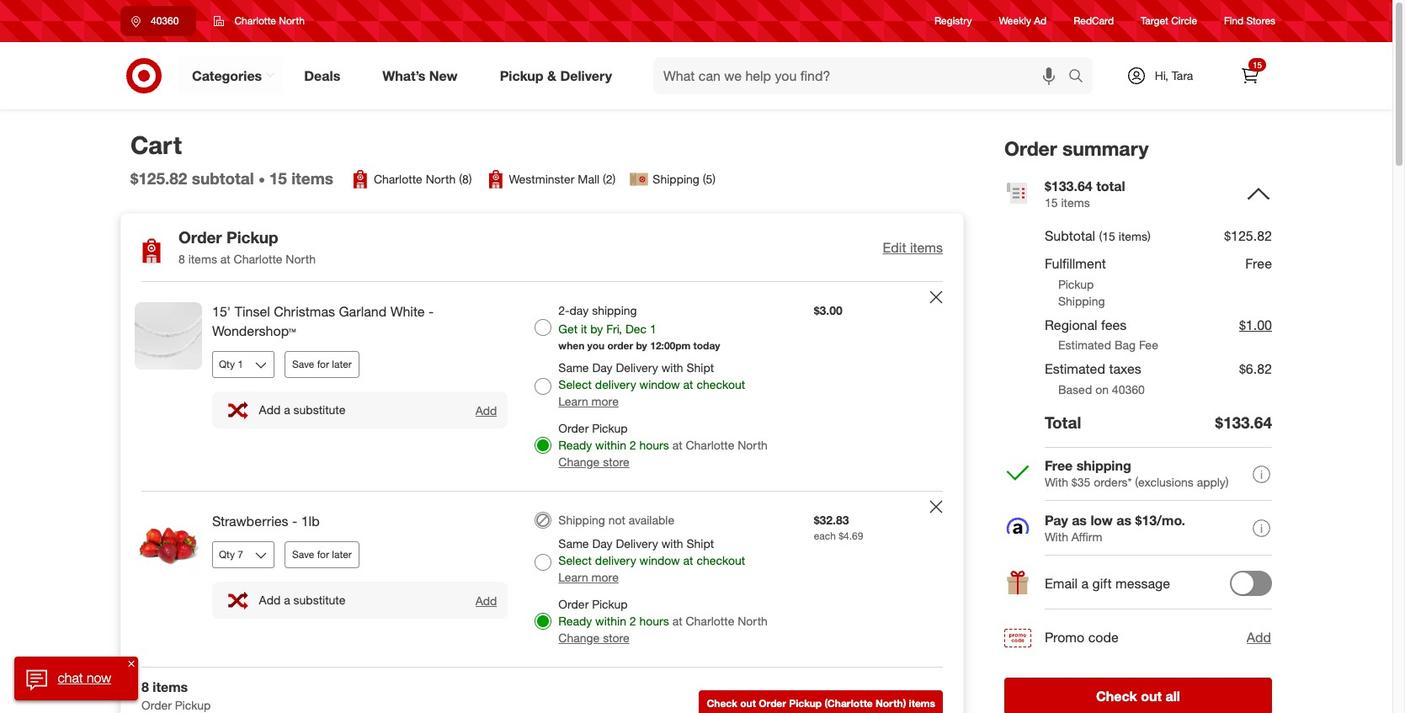 Task type: vqa. For each thing, say whether or not it's contained in the screenshot.
the right SHEET
no



Task type: describe. For each thing, give the bounding box(es) containing it.
check out all button
[[1005, 678, 1273, 713]]

cart item ready to fulfill group containing 15' tinsel christmas garland white - wondershop™
[[121, 282, 963, 491]]

- inside 15' tinsel christmas garland white - wondershop™
[[429, 303, 434, 320]]

message
[[1116, 575, 1171, 592]]

westminster
[[509, 172, 575, 186]]

order inside button
[[759, 698, 787, 710]]

chat now
[[58, 670, 111, 686]]

list containing charlotte north (8)
[[350, 170, 716, 190]]

tinsel
[[235, 303, 270, 320]]

pickup inside 8 items order pickup
[[175, 698, 211, 712]]

strawberries
[[212, 513, 289, 530]]

pickup inside order pickup 8 items at charlotte north
[[227, 228, 278, 247]]

low
[[1091, 512, 1113, 529]]

ready for strawberries - 1lb
[[559, 614, 592, 628]]

fri,
[[607, 322, 622, 336]]

(5)
[[703, 172, 716, 186]]

checkout for strawberries - 1lb
[[697, 553, 745, 568]]

new
[[429, 67, 458, 84]]

pickup & delivery link
[[486, 57, 633, 94]]

based
[[1059, 383, 1093, 397]]

weekly ad
[[999, 15, 1047, 27]]

15'
[[212, 303, 231, 320]]

items inside $133.64 total 15 items
[[1062, 195, 1090, 209]]

select for 15' tinsel christmas garland white - wondershop™
[[559, 377, 592, 392]]

substitute for 1lb
[[294, 593, 346, 607]]

shipping inside the free shipping with $35 orders* (exclusions apply)
[[1077, 458, 1132, 475]]

substitute for christmas
[[294, 403, 346, 417]]

a for christmas
[[284, 403, 290, 417]]

order pickup ready within 2 hours at charlotte north change store for 15' tinsel christmas garland white - wondershop™
[[559, 421, 768, 469]]

tara
[[1172, 68, 1194, 83]]

code
[[1089, 629, 1119, 646]]

at inside order pickup 8 items at charlotte north
[[220, 252, 231, 266]]

save for later button for 1lb
[[285, 541, 359, 568]]

find stores link
[[1225, 14, 1276, 28]]

1lb
[[301, 513, 320, 530]]

order inside 8 items order pickup
[[141, 698, 172, 712]]

within for 15' tinsel christmas garland white - wondershop™
[[596, 438, 627, 452]]

mall
[[578, 172, 600, 186]]

$35
[[1072, 475, 1091, 490]]

Store pickup radio
[[535, 613, 552, 630]]

window for 15' tinsel christmas garland white - wondershop™
[[640, 377, 680, 392]]

1 vertical spatial a
[[1082, 575, 1089, 592]]

(exclusions
[[1136, 475, 1194, 490]]

find stores
[[1225, 15, 1276, 27]]

pay
[[1045, 512, 1069, 529]]

with for 15' tinsel christmas garland white - wondershop™
[[662, 361, 684, 375]]

✕ button
[[125, 657, 138, 670]]

change store button for strawberries - 1lb
[[559, 630, 630, 647]]

2-
[[559, 303, 570, 318]]

more for strawberries - 1lb
[[592, 570, 619, 584]]

$4.69
[[839, 530, 864, 542]]

day for 15' tinsel christmas garland white - wondershop™
[[592, 361, 613, 375]]

charlotte north (8)
[[374, 172, 472, 186]]

christmas
[[274, 303, 335, 320]]

stores
[[1247, 15, 1276, 27]]

same day delivery with shipt select delivery window at checkout learn more for 15' tinsel christmas garland white - wondershop™
[[559, 361, 745, 409]]

(8)
[[459, 172, 472, 186]]

charlotte inside dropdown button
[[234, 14, 276, 27]]

target circle link
[[1141, 14, 1198, 28]]

later for 1lb
[[332, 548, 352, 561]]

check out order pickup (charlotte north) items
[[707, 698, 936, 710]]

order summary
[[1005, 136, 1149, 160]]

chat
[[58, 670, 83, 686]]

get
[[559, 322, 578, 336]]

pay as low as $13/mo. with affirm
[[1045, 512, 1186, 544]]

westminster mall (2)
[[509, 172, 616, 186]]

shipping not available
[[559, 513, 675, 527]]

40360 button
[[120, 6, 197, 36]]

✕
[[128, 659, 135, 669]]

checkout for 15' tinsel christmas garland white - wondershop™
[[697, 377, 745, 392]]

change for strawberries - 1lb
[[559, 631, 600, 645]]

regional fees
[[1045, 316, 1127, 333]]

out for 8
[[740, 698, 756, 710]]

2 for 15' tinsel christmas garland white - wondershop™
[[630, 438, 636, 452]]

charlotte north button
[[203, 6, 316, 36]]

all
[[1166, 688, 1181, 705]]

What can we help you find? suggestions appear below search field
[[654, 57, 1073, 94]]

- inside 'link'
[[292, 513, 298, 530]]

today
[[694, 339, 720, 352]]

save for later for christmas
[[292, 358, 352, 370]]

available
[[629, 513, 675, 527]]

check for 8
[[707, 698, 738, 710]]

15' tinsel christmas garland white - wondershop™ link
[[212, 302, 508, 341]]

you
[[588, 339, 605, 352]]

with inside the free shipping with $35 orders* (exclusions apply)
[[1045, 475, 1069, 490]]

$133.64 for $133.64
[[1216, 413, 1273, 432]]

it
[[581, 322, 587, 336]]

$1.00 button
[[1240, 313, 1273, 337]]

strawberries - 1lb image
[[135, 512, 202, 579]]

wondershop™
[[212, 323, 296, 339]]

estimated taxes
[[1045, 361, 1142, 378]]

ready for 15' tinsel christmas garland white - wondershop™
[[559, 438, 592, 452]]

orders*
[[1094, 475, 1132, 490]]

cart
[[131, 130, 182, 160]]

total
[[1097, 177, 1126, 194]]

check for order summary
[[1097, 688, 1138, 705]]

apply)
[[1197, 475, 1229, 490]]

8 inside 8 items order pickup
[[141, 679, 149, 696]]

shipping for shipping (5)
[[653, 172, 700, 186]]

learn more button for 15' tinsel christmas garland white - wondershop™
[[559, 393, 619, 410]]

for for christmas
[[317, 358, 329, 370]]

affirm
[[1072, 530, 1103, 544]]

order pickup 8 items at charlotte north
[[179, 228, 316, 266]]

what's
[[383, 67, 426, 84]]

now
[[87, 670, 111, 686]]

edit items
[[883, 239, 943, 256]]

pickup & delivery
[[500, 67, 612, 84]]

pickup shipping
[[1059, 277, 1105, 308]]

with for strawberries - 1lb
[[662, 536, 684, 551]]

charlotte inside list
[[374, 172, 423, 186]]

0 vertical spatial delivery
[[560, 67, 612, 84]]

more for 15' tinsel christmas garland white - wondershop™
[[592, 394, 619, 409]]

subtotal (15 items)
[[1045, 228, 1151, 245]]

within for strawberries - 1lb
[[596, 614, 627, 628]]

chat now button
[[14, 657, 138, 701]]

with inside pay as low as $13/mo. with affirm
[[1045, 530, 1069, 544]]

strawberries - 1lb link
[[212, 512, 508, 531]]

weekly ad link
[[999, 14, 1047, 28]]

target circle
[[1141, 15, 1198, 27]]

edit items button
[[883, 238, 943, 257]]

out for order summary
[[1141, 688, 1162, 705]]

12:00pm
[[650, 339, 691, 352]]

shipt for strawberries - 1lb
[[687, 536, 714, 551]]

based on 40360
[[1059, 383, 1145, 397]]

1 as from the left
[[1072, 512, 1087, 529]]

cart item ready to fulfill group containing strawberries - 1lb
[[121, 492, 963, 667]]

15 inside $133.64 total 15 items
[[1045, 195, 1058, 209]]

change for 15' tinsel christmas garland white - wondershop™
[[559, 455, 600, 469]]



Task type: locate. For each thing, give the bounding box(es) containing it.
2 delivery from the top
[[595, 553, 636, 568]]

shipping
[[653, 172, 700, 186], [1059, 294, 1105, 308], [559, 513, 605, 527]]

0 horizontal spatial 40360
[[151, 14, 179, 27]]

0 vertical spatial shipping
[[592, 303, 637, 318]]

free inside the free shipping with $35 orders* (exclusions apply)
[[1045, 458, 1073, 475]]

change store button for 15' tinsel christmas garland white - wondershop™
[[559, 454, 630, 471]]

8 up the 15&#39; tinsel christmas garland white - wondershop&#8482; image
[[179, 252, 185, 266]]

search
[[1061, 69, 1102, 86]]

0 horizontal spatial shipping
[[559, 513, 605, 527]]

2 substitute from the top
[[294, 593, 346, 607]]

8 right now
[[141, 679, 149, 696]]

15 up subtotal
[[1045, 195, 1058, 209]]

1 for from the top
[[317, 358, 329, 370]]

1 hours from the top
[[640, 438, 669, 452]]

1 horizontal spatial as
[[1117, 512, 1132, 529]]

redcard
[[1074, 15, 1114, 27]]

edit
[[883, 239, 907, 256]]

2 vertical spatial shipping
[[559, 513, 605, 527]]

2 ready from the top
[[559, 614, 592, 628]]

save for later button for christmas
[[285, 351, 359, 378]]

1 horizontal spatial $133.64
[[1216, 413, 1273, 432]]

0 vertical spatial for
[[317, 358, 329, 370]]

order pickup ready within 2 hours at charlotte north change store for strawberries - 1lb
[[559, 597, 768, 645]]

2 shipt from the top
[[687, 536, 714, 551]]

2 for from the top
[[317, 548, 329, 561]]

by right it
[[591, 322, 603, 336]]

0 vertical spatial shipt
[[687, 361, 714, 375]]

learn for 15' tinsel christmas garland white - wondershop™
[[559, 394, 588, 409]]

north inside order pickup 8 items at charlotte north
[[286, 252, 316, 266]]

2 select from the top
[[559, 553, 592, 568]]

1 save from the top
[[292, 358, 314, 370]]

$1.00
[[1240, 316, 1273, 333]]

learn more button down shipping not available
[[559, 569, 619, 586]]

15 items
[[269, 169, 333, 188]]

delivery for strawberries - 1lb
[[616, 536, 658, 551]]

learn more button down 'you'
[[559, 393, 619, 410]]

1 vertical spatial for
[[317, 548, 329, 561]]

2 with from the top
[[662, 536, 684, 551]]

0 vertical spatial with
[[662, 361, 684, 375]]

save
[[292, 358, 314, 370], [292, 548, 314, 561]]

hi, tara
[[1155, 68, 1194, 83]]

window down 12:00pm on the top
[[640, 377, 680, 392]]

pickup inside pickup shipping
[[1059, 277, 1094, 291]]

2 with from the top
[[1045, 530, 1069, 544]]

1 horizontal spatial shipping
[[1077, 458, 1132, 475]]

1 vertical spatial estimated
[[1045, 361, 1106, 378]]

1 select from the top
[[559, 377, 592, 392]]

ad
[[1034, 15, 1047, 27]]

0 vertical spatial 15
[[1253, 60, 1262, 70]]

same day delivery with shipt select delivery window at checkout learn more down the available
[[559, 536, 745, 584]]

1 horizontal spatial out
[[1141, 688, 1162, 705]]

charlotte inside order pickup 8 items at charlotte north
[[234, 252, 283, 266]]

0 vertical spatial save for later button
[[285, 351, 359, 378]]

for for 1lb
[[317, 548, 329, 561]]

1 save for later from the top
[[292, 358, 352, 370]]

(2)
[[603, 172, 616, 186]]

15 for 15 items
[[269, 169, 287, 188]]

1 vertical spatial more
[[592, 570, 619, 584]]

each
[[814, 530, 836, 542]]

1 vertical spatial learn more button
[[559, 569, 619, 586]]

for down 15' tinsel christmas garland white - wondershop™
[[317, 358, 329, 370]]

learn more button for strawberries - 1lb
[[559, 569, 619, 586]]

learn for strawberries - 1lb
[[559, 570, 588, 584]]

2 same from the top
[[559, 536, 589, 551]]

with down the pay
[[1045, 530, 1069, 544]]

1 change from the top
[[559, 455, 600, 469]]

same day delivery with shipt select delivery window at checkout learn more down 12:00pm on the top
[[559, 361, 745, 409]]

same
[[559, 361, 589, 375], [559, 536, 589, 551]]

0 vertical spatial later
[[332, 358, 352, 370]]

delivery for 15' tinsel christmas garland white - wondershop™
[[616, 361, 658, 375]]

0 vertical spatial store
[[603, 455, 630, 469]]

1 horizontal spatial 15
[[1045, 195, 1058, 209]]

at
[[220, 252, 231, 266], [684, 377, 694, 392], [673, 438, 683, 452], [684, 553, 694, 568], [673, 614, 683, 628]]

delivery for 15' tinsel christmas garland white - wondershop™
[[595, 377, 636, 392]]

find
[[1225, 15, 1244, 27]]

1 ready from the top
[[559, 438, 592, 452]]

order
[[1005, 136, 1057, 160], [179, 228, 222, 247], [559, 421, 589, 435], [559, 597, 589, 611], [759, 698, 787, 710], [141, 698, 172, 712]]

1 vertical spatial shipping
[[1077, 458, 1132, 475]]

hi,
[[1155, 68, 1169, 83]]

1 vertical spatial same
[[559, 536, 589, 551]]

change store button right store pickup option
[[559, 454, 630, 471]]

save for 1lb
[[292, 548, 314, 561]]

1 vertical spatial with
[[1045, 530, 1069, 544]]

None radio
[[535, 378, 552, 395], [535, 554, 552, 571], [535, 378, 552, 395], [535, 554, 552, 571]]

8
[[179, 252, 185, 266], [141, 679, 149, 696]]

dec
[[626, 322, 647, 336]]

1 horizontal spatial 40360
[[1112, 383, 1145, 397]]

as
[[1072, 512, 1087, 529], [1117, 512, 1132, 529]]

1 day from the top
[[592, 361, 613, 375]]

order inside order pickup 8 items at charlotte north
[[179, 228, 222, 247]]

order pickup ready within 2 hours at charlotte north change store
[[559, 421, 768, 469], [559, 597, 768, 645]]

on
[[1096, 383, 1109, 397]]

2 vertical spatial delivery
[[616, 536, 658, 551]]

Store pickup radio
[[535, 437, 552, 454]]

0 horizontal spatial $125.82
[[131, 169, 187, 188]]

free for free
[[1246, 255, 1273, 272]]

save for later down 15' tinsel christmas garland white - wondershop™
[[292, 358, 352, 370]]

1 vertical spatial same day delivery with shipt select delivery window at checkout learn more
[[559, 536, 745, 584]]

store for 15' tinsel christmas garland white - wondershop™
[[603, 455, 630, 469]]

shipping for shipping not available
[[559, 513, 605, 527]]

1 vertical spatial $125.82
[[1225, 228, 1273, 245]]

fees
[[1102, 316, 1127, 333]]

1 vertical spatial change
[[559, 631, 600, 645]]

check out order pickup (charlotte north) items button
[[699, 691, 943, 713]]

1 add a substitute from the top
[[259, 403, 346, 417]]

within right store pickup radio on the left bottom of page
[[596, 614, 627, 628]]

free up $35
[[1045, 458, 1073, 475]]

2 store from the top
[[603, 631, 630, 645]]

save for later button down 1lb
[[285, 541, 359, 568]]

0 horizontal spatial $133.64
[[1045, 177, 1093, 194]]

0 horizontal spatial -
[[292, 513, 298, 530]]

1 delivery from the top
[[595, 377, 636, 392]]

with down 12:00pm on the top
[[662, 361, 684, 375]]

shipping inside 2-day shipping get it by fri, dec 1 when you order by 12:00pm today
[[592, 303, 637, 318]]

change store button right store pickup radio on the left bottom of page
[[559, 630, 630, 647]]

save down 15' tinsel christmas garland white - wondershop™
[[292, 358, 314, 370]]

charlotte north
[[234, 14, 305, 27]]

1 vertical spatial 2
[[630, 614, 636, 628]]

1 vertical spatial $133.64
[[1216, 413, 1273, 432]]

- left 1lb
[[292, 513, 298, 530]]

shipping inside list
[[653, 172, 700, 186]]

save for later button down 15' tinsel christmas garland white - wondershop™
[[285, 351, 359, 378]]

2 checkout from the top
[[697, 553, 745, 568]]

ready right store pickup option
[[559, 438, 592, 452]]

items inside button
[[909, 698, 936, 710]]

fulfillment
[[1045, 255, 1107, 272]]

40360 inside 40360 "dropdown button"
[[151, 14, 179, 27]]

window
[[640, 377, 680, 392], [640, 553, 680, 568]]

1 with from the top
[[1045, 475, 1069, 490]]

2 order pickup ready within 2 hours at charlotte north change store from the top
[[559, 597, 768, 645]]

1 vertical spatial hours
[[640, 614, 669, 628]]

2 within from the top
[[596, 614, 627, 628]]

day down shipping not available
[[592, 536, 613, 551]]

1 window from the top
[[640, 377, 680, 392]]

1 horizontal spatial by
[[636, 339, 648, 352]]

add button for strawberries - 1lb
[[475, 593, 498, 609]]

hours for 15' tinsel christmas garland white - wondershop™
[[640, 438, 669, 452]]

later
[[332, 358, 352, 370], [332, 548, 352, 561]]

(15
[[1100, 229, 1116, 244]]

delivery right &
[[560, 67, 612, 84]]

redcard link
[[1074, 14, 1114, 28]]

window for strawberries - 1lb
[[640, 553, 680, 568]]

within right store pickup option
[[596, 438, 627, 452]]

1 vertical spatial add button
[[475, 593, 498, 609]]

0 horizontal spatial shipping
[[592, 303, 637, 318]]

1 vertical spatial day
[[592, 536, 613, 551]]

free up $1.00
[[1246, 255, 1273, 272]]

-
[[429, 303, 434, 320], [292, 513, 298, 530]]

$32.83
[[814, 513, 849, 527]]

15 down stores
[[1253, 60, 1262, 70]]

1
[[650, 322, 657, 336]]

15' tinsel christmas garland white - wondershop™
[[212, 303, 434, 339]]

1 horizontal spatial 8
[[179, 252, 185, 266]]

1 vertical spatial save for later button
[[285, 541, 359, 568]]

0 vertical spatial 2
[[630, 438, 636, 452]]

0 vertical spatial by
[[591, 322, 603, 336]]

2 as from the left
[[1117, 512, 1132, 529]]

0 vertical spatial 8
[[179, 252, 185, 266]]

1 vertical spatial window
[[640, 553, 680, 568]]

0 vertical spatial add a substitute
[[259, 403, 346, 417]]

15 for 15
[[1253, 60, 1262, 70]]

shipping
[[592, 303, 637, 318], [1077, 458, 1132, 475]]

0 horizontal spatial as
[[1072, 512, 1087, 529]]

$133.64
[[1045, 177, 1093, 194], [1216, 413, 1273, 432]]

with
[[1045, 475, 1069, 490], [1045, 530, 1069, 544]]

save for later for 1lb
[[292, 548, 352, 561]]

shipping up 'fri,'
[[592, 303, 637, 318]]

8 inside order pickup 8 items at charlotte north
[[179, 252, 185, 266]]

promo code
[[1045, 629, 1119, 646]]

items inside dropdown button
[[910, 239, 943, 256]]

1 later from the top
[[332, 358, 352, 370]]

shipping up regional fees
[[1059, 294, 1105, 308]]

categories link
[[178, 57, 283, 94]]

by down the dec on the top left
[[636, 339, 648, 352]]

white
[[390, 303, 425, 320]]

with left $35
[[1045, 475, 1069, 490]]

add a substitute for christmas
[[259, 403, 346, 417]]

same for strawberries - 1lb
[[559, 536, 589, 551]]

0 vertical spatial free
[[1246, 255, 1273, 272]]

0 vertical spatial hours
[[640, 438, 669, 452]]

what's new link
[[368, 57, 479, 94]]

2 later from the top
[[332, 548, 352, 561]]

day
[[592, 361, 613, 375], [592, 536, 613, 551]]

1 vertical spatial shipping
[[1059, 294, 1105, 308]]

2 vertical spatial add button
[[1246, 627, 1273, 648]]

list
[[350, 170, 716, 190]]

40360
[[151, 14, 179, 27], [1112, 383, 1145, 397]]

2 for strawberries - 1lb
[[630, 614, 636, 628]]

0 vertical spatial 40360
[[151, 14, 179, 27]]

a for 1lb
[[284, 593, 290, 607]]

1 store from the top
[[603, 455, 630, 469]]

1 vertical spatial within
[[596, 614, 627, 628]]

check inside check out all button
[[1097, 688, 1138, 705]]

1 vertical spatial delivery
[[595, 553, 636, 568]]

bag
[[1115, 338, 1136, 352]]

ready right store pickup radio on the left bottom of page
[[559, 614, 592, 628]]

1 vertical spatial checkout
[[697, 553, 745, 568]]

not
[[609, 513, 626, 527]]

delivery down order
[[616, 361, 658, 375]]

0 vertical spatial day
[[592, 361, 613, 375]]

window down the available
[[640, 553, 680, 568]]

1 cart item ready to fulfill group from the top
[[121, 282, 963, 491]]

store for strawberries - 1lb
[[603, 631, 630, 645]]

promo
[[1045, 629, 1085, 646]]

items inside 8 items order pickup
[[153, 679, 188, 696]]

select down the when
[[559, 377, 592, 392]]

0 vertical spatial learn more button
[[559, 393, 619, 410]]

registry
[[935, 15, 972, 27]]

as up 'affirm'
[[1072, 512, 1087, 529]]

email a gift message
[[1045, 575, 1171, 592]]

1 vertical spatial shipt
[[687, 536, 714, 551]]

$125.82 for $125.82
[[1225, 228, 1273, 245]]

subtotal
[[192, 169, 254, 188]]

more down shipping not available
[[592, 570, 619, 584]]

shipping up orders*
[[1077, 458, 1132, 475]]

2 save for later button from the top
[[285, 541, 359, 568]]

select down shipping not available
[[559, 553, 592, 568]]

0 vertical spatial same
[[559, 361, 589, 375]]

$133.64 for $133.64 total 15 items
[[1045, 177, 1093, 194]]

same for 15' tinsel christmas garland white - wondershop™
[[559, 361, 589, 375]]

0 horizontal spatial check
[[707, 698, 738, 710]]

0 vertical spatial a
[[284, 403, 290, 417]]

1 vertical spatial later
[[332, 548, 352, 561]]

pickup inside button
[[789, 698, 822, 710]]

affirm image
[[1005, 516, 1032, 543], [1007, 518, 1029, 535]]

$125.82 for $125.82 subtotal
[[131, 169, 187, 188]]

0 vertical spatial save
[[292, 358, 314, 370]]

2 cart item ready to fulfill group from the top
[[121, 492, 963, 667]]

2 change store button from the top
[[559, 630, 630, 647]]

0 horizontal spatial free
[[1045, 458, 1073, 475]]

1 vertical spatial save
[[292, 548, 314, 561]]

as right low
[[1117, 512, 1132, 529]]

0 vertical spatial order pickup ready within 2 hours at charlotte north change store
[[559, 421, 768, 469]]

same down the when
[[559, 361, 589, 375]]

add
[[259, 403, 281, 417], [476, 403, 497, 417], [259, 593, 281, 607], [476, 593, 497, 608], [1247, 629, 1272, 646]]

add button for 15' tinsel christmas garland white - wondershop™
[[475, 402, 498, 418]]

hours
[[640, 438, 669, 452], [640, 614, 669, 628]]

2-day shipping get it by fri, dec 1 when you order by 12:00pm today
[[559, 303, 720, 352]]

with
[[662, 361, 684, 375], [662, 536, 684, 551]]

2 more from the top
[[592, 570, 619, 584]]

2 2 from the top
[[630, 614, 636, 628]]

check inside check out order pickup (charlotte north) items button
[[707, 698, 738, 710]]

substitute
[[294, 403, 346, 417], [294, 593, 346, 607]]

shipt for 15' tinsel christmas garland white - wondershop™
[[687, 361, 714, 375]]

2 horizontal spatial 15
[[1253, 60, 1262, 70]]

0 vertical spatial save for later
[[292, 358, 352, 370]]

email
[[1045, 575, 1078, 592]]

0 vertical spatial learn
[[559, 394, 588, 409]]

day for strawberries - 1lb
[[592, 536, 613, 551]]

1 vertical spatial save for later
[[292, 548, 352, 561]]

chat now dialog
[[14, 657, 138, 701]]

$133.64 total 15 items
[[1045, 177, 1126, 209]]

2 day from the top
[[592, 536, 613, 551]]

what's new
[[383, 67, 458, 84]]

1 vertical spatial 15
[[269, 169, 287, 188]]

$133.64 down $6.82
[[1216, 413, 1273, 432]]

1 vertical spatial with
[[662, 536, 684, 551]]

items inside order pickup 8 items at charlotte north
[[188, 252, 217, 266]]

1 more from the top
[[592, 394, 619, 409]]

more down 'you'
[[592, 394, 619, 409]]

1 vertical spatial -
[[292, 513, 298, 530]]

2 horizontal spatial shipping
[[1059, 294, 1105, 308]]

15&#39; tinsel christmas garland white - wondershop&#8482; image
[[135, 302, 202, 370]]

later down the 15' tinsel christmas garland white - wondershop™ link
[[332, 358, 352, 370]]

save down 1lb
[[292, 548, 314, 561]]

same down shipping not available
[[559, 536, 589, 551]]

2 learn more button from the top
[[559, 569, 619, 586]]

save for christmas
[[292, 358, 314, 370]]

1 vertical spatial substitute
[[294, 593, 346, 607]]

2 vertical spatial a
[[284, 593, 290, 607]]

15 inside "15" link
[[1253, 60, 1262, 70]]

2 add a substitute from the top
[[259, 593, 346, 607]]

2 vertical spatial 15
[[1045, 195, 1058, 209]]

1 change store button from the top
[[559, 454, 630, 471]]

shipping left not
[[559, 513, 605, 527]]

estimated for estimated taxes
[[1045, 361, 1106, 378]]

0 vertical spatial select
[[559, 377, 592, 392]]

0 vertical spatial delivery
[[595, 377, 636, 392]]

0 vertical spatial window
[[640, 377, 680, 392]]

0 vertical spatial with
[[1045, 475, 1069, 490]]

2 save from the top
[[292, 548, 314, 561]]

$6.82
[[1240, 361, 1273, 378]]

delivery down shipping not available
[[595, 553, 636, 568]]

0 vertical spatial same day delivery with shipt select delivery window at checkout learn more
[[559, 361, 745, 409]]

select for strawberries - 1lb
[[559, 553, 592, 568]]

1 vertical spatial select
[[559, 553, 592, 568]]

later down strawberries - 1lb 'link'
[[332, 548, 352, 561]]

shipping left (5)
[[653, 172, 700, 186]]

None radio
[[535, 319, 552, 336], [535, 512, 552, 529], [535, 319, 552, 336], [535, 512, 552, 529]]

circle
[[1172, 15, 1198, 27]]

hours for strawberries - 1lb
[[640, 614, 669, 628]]

1 same day delivery with shipt select delivery window at checkout learn more from the top
[[559, 361, 745, 409]]

north)
[[876, 698, 906, 710]]

items)
[[1119, 229, 1151, 244]]

0 vertical spatial shipping
[[653, 172, 700, 186]]

0 vertical spatial estimated
[[1059, 338, 1112, 352]]

1 horizontal spatial check
[[1097, 688, 1138, 705]]

1 vertical spatial order pickup ready within 2 hours at charlotte north change store
[[559, 597, 768, 645]]

with down the available
[[662, 536, 684, 551]]

0 horizontal spatial 8
[[141, 679, 149, 696]]

2 same day delivery with shipt select delivery window at checkout learn more from the top
[[559, 536, 745, 584]]

deals
[[304, 67, 340, 84]]

1 checkout from the top
[[697, 377, 745, 392]]

2 change from the top
[[559, 631, 600, 645]]

$133.64 down order summary
[[1045, 177, 1093, 194]]

1 horizontal spatial $125.82
[[1225, 228, 1273, 245]]

1 with from the top
[[662, 361, 684, 375]]

$125.82 subtotal
[[131, 169, 254, 188]]

for down 1lb
[[317, 548, 329, 561]]

0 horizontal spatial by
[[591, 322, 603, 336]]

learn
[[559, 394, 588, 409], [559, 570, 588, 584]]

0 vertical spatial within
[[596, 438, 627, 452]]

delivery down order
[[595, 377, 636, 392]]

1 save for later button from the top
[[285, 351, 359, 378]]

subtotal
[[1045, 228, 1096, 245]]

learn more button
[[559, 393, 619, 410], [559, 569, 619, 586]]

2 save for later from the top
[[292, 548, 352, 561]]

registry link
[[935, 14, 972, 28]]

15 right 'subtotal'
[[269, 169, 287, 188]]

day down 'you'
[[592, 361, 613, 375]]

2 learn from the top
[[559, 570, 588, 584]]

1 vertical spatial ready
[[559, 614, 592, 628]]

1 shipt from the top
[[687, 361, 714, 375]]

1 same from the top
[[559, 361, 589, 375]]

strawberries - 1lb
[[212, 513, 320, 530]]

&
[[547, 67, 557, 84]]

free for free shipping with $35 orders* (exclusions apply)
[[1045, 458, 1073, 475]]

later for christmas
[[332, 358, 352, 370]]

1 vertical spatial delivery
[[616, 361, 658, 375]]

estimated for estimated bag fee
[[1059, 338, 1112, 352]]

search button
[[1061, 57, 1102, 98]]

estimated bag fee
[[1059, 338, 1159, 352]]

1 learn more button from the top
[[559, 393, 619, 410]]

free shipping with $35 orders* (exclusions apply)
[[1045, 458, 1229, 490]]

save for later down 1lb
[[292, 548, 352, 561]]

learn down the when
[[559, 394, 588, 409]]

1 within from the top
[[596, 438, 627, 452]]

0 vertical spatial add button
[[475, 402, 498, 418]]

1 substitute from the top
[[294, 403, 346, 417]]

learn down shipping not available
[[559, 570, 588, 584]]

delivery down the available
[[616, 536, 658, 551]]

0 vertical spatial more
[[592, 394, 619, 409]]

0 vertical spatial ready
[[559, 438, 592, 452]]

save for later
[[292, 358, 352, 370], [292, 548, 352, 561]]

estimated down regional fees
[[1059, 338, 1112, 352]]

target
[[1141, 15, 1169, 27]]

1 order pickup ready within 2 hours at charlotte north change store from the top
[[559, 421, 768, 469]]

north inside dropdown button
[[279, 14, 305, 27]]

- right white
[[429, 303, 434, 320]]

1 horizontal spatial free
[[1246, 255, 1273, 272]]

2 window from the top
[[640, 553, 680, 568]]

cart item ready to fulfill group
[[121, 282, 963, 491], [121, 492, 963, 667]]

$133.64 inside $133.64 total 15 items
[[1045, 177, 1093, 194]]

1 horizontal spatial -
[[429, 303, 434, 320]]

delivery for strawberries - 1lb
[[595, 553, 636, 568]]

$3.00
[[814, 303, 843, 318]]

estimated up based
[[1045, 361, 1106, 378]]

same day delivery with shipt select delivery window at checkout learn more for strawberries - 1lb
[[559, 536, 745, 584]]

1 learn from the top
[[559, 394, 588, 409]]

categories
[[192, 67, 262, 84]]

1 vertical spatial 40360
[[1112, 383, 1145, 397]]

0 vertical spatial $125.82
[[131, 169, 187, 188]]

add a substitute for 1lb
[[259, 593, 346, 607]]

1 vertical spatial by
[[636, 339, 648, 352]]

add button
[[475, 402, 498, 418], [475, 593, 498, 609], [1246, 627, 1273, 648]]

1 2 from the top
[[630, 438, 636, 452]]

items
[[292, 169, 333, 188], [1062, 195, 1090, 209], [910, 239, 943, 256], [188, 252, 217, 266], [153, 679, 188, 696], [909, 698, 936, 710]]

2 hours from the top
[[640, 614, 669, 628]]



